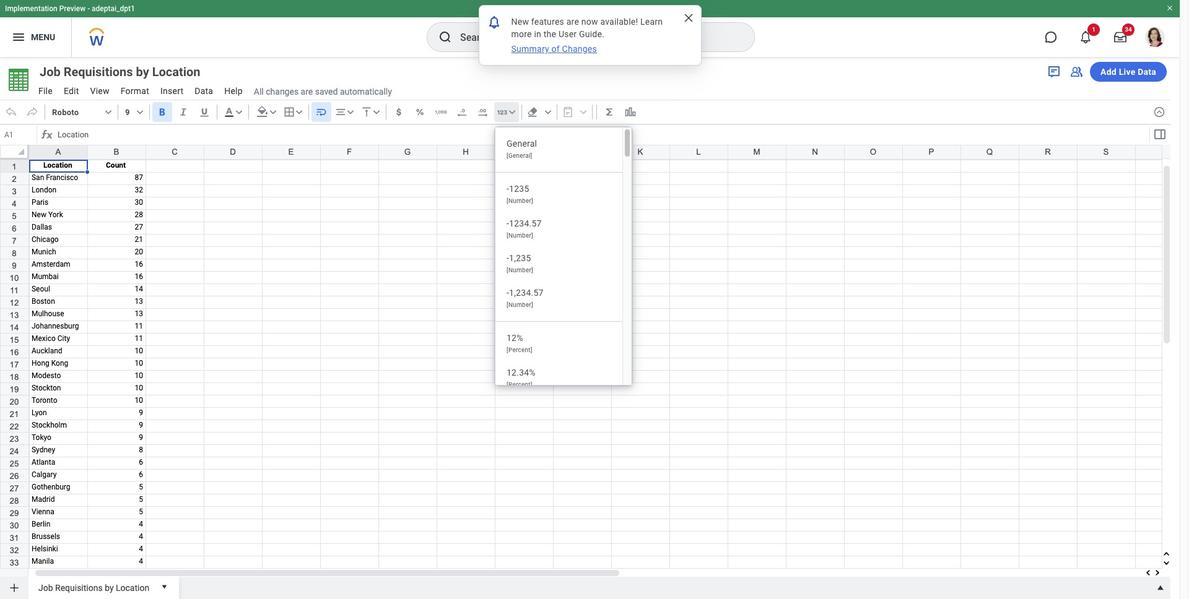 Task type: vqa. For each thing, say whether or not it's contained in the screenshot.
Affordable Care Reporting Configuration link
no



Task type: locate. For each thing, give the bounding box(es) containing it.
general [ general ]
[[507, 139, 537, 159]]

chevron down small image right 9 at top
[[134, 106, 146, 118]]

[ up 12% at the bottom left of page
[[507, 302, 508, 308]]

1,234.57
[[509, 288, 544, 298]]

1 number from the top
[[508, 198, 531, 204]]

number for 1234.57
[[508, 232, 531, 239]]

[ inside -1234.57 [ number ]
[[507, 232, 508, 239]]

2 number from the top
[[508, 232, 531, 239]]

menu
[[31, 32, 55, 42]]

chevron down small image
[[233, 106, 245, 118], [293, 106, 305, 118], [370, 106, 383, 118], [542, 106, 554, 118]]

general up 1235
[[508, 152, 531, 159]]

new
[[511, 17, 529, 27]]

job for first job requisitions by location button from the top
[[40, 64, 61, 79]]

0 vertical spatial job requisitions by location button
[[33, 63, 223, 81]]

general down eraser icon
[[507, 139, 537, 149]]

location up "insert"
[[152, 64, 200, 79]]

menu banner
[[0, 0, 1180, 57]]

caret up image
[[1154, 582, 1167, 595]]

by up menus 'menu bar'
[[136, 64, 149, 79]]

are inside new features are now available! learn more in the user guide. summary of changes
[[567, 17, 579, 27]]

now
[[581, 17, 598, 27]]

[ inside -1,234.57 [ number ]
[[507, 302, 508, 308]]

data
[[1138, 67, 1156, 77], [195, 86, 213, 96]]

3 number from the top
[[508, 267, 531, 274]]

4 [ from the top
[[507, 267, 508, 274]]

percent
[[508, 347, 531, 354], [508, 382, 531, 388]]

0 horizontal spatial location
[[116, 583, 149, 593]]

percent down 12% at the bottom left of page
[[508, 347, 531, 354]]

underline image
[[198, 106, 210, 118]]

chevron down small image left align top icon
[[344, 106, 357, 118]]

number for 1,235
[[508, 267, 531, 274]]

chevron down small image left eraser icon
[[506, 106, 518, 118]]

location
[[152, 64, 200, 79], [116, 583, 149, 593]]

] up 1234.57
[[531, 198, 533, 204]]

] down 12.34%
[[531, 382, 532, 388]]

- inside the -1235 [ number ]
[[507, 184, 509, 194]]

] up 12.34%
[[531, 347, 532, 354]]

- right preview
[[87, 4, 90, 13]]

number
[[508, 198, 531, 204], [508, 232, 531, 239], [508, 267, 531, 274], [508, 302, 531, 308]]

1 vertical spatial data
[[195, 86, 213, 96]]

job up file
[[40, 64, 61, 79]]

1 horizontal spatial are
[[567, 17, 579, 27]]

dialog
[[478, 5, 701, 66]]

menus menu bar
[[32, 82, 249, 102]]

notifications large image
[[1080, 31, 1092, 43]]

inbox large image
[[1114, 31, 1127, 43]]

by left "caret down small" 'icon'
[[105, 583, 114, 593]]

1 vertical spatial job requisitions by location button
[[33, 577, 154, 597]]

3 chevron down small image from the left
[[267, 106, 279, 118]]

bold image
[[156, 106, 168, 118]]

2 chevron down small image from the left
[[134, 106, 146, 118]]

job requisitions by location for first job requisitions by location button from the top
[[40, 64, 200, 79]]

by
[[136, 64, 149, 79], [105, 583, 114, 593]]

activity stream image
[[1047, 64, 1062, 79]]

dialog containing new features are now available! learn more in the user guide.
[[478, 5, 701, 66]]

profile logan mcneil image
[[1145, 27, 1165, 50]]

chevron down small image right eraser icon
[[542, 106, 554, 118]]

[ down 12% at the bottom left of page
[[507, 347, 508, 354]]

number down 1235
[[508, 198, 531, 204]]

0 vertical spatial location
[[152, 64, 200, 79]]

[ up -1234.57 [ number ]
[[507, 198, 508, 204]]

[ inside the -1235 [ number ]
[[507, 198, 508, 204]]

changes
[[562, 44, 597, 54]]

1 percent from the top
[[508, 347, 531, 354]]

1 horizontal spatial location
[[152, 64, 200, 79]]

5 [ from the top
[[507, 302, 508, 308]]

1 vertical spatial job requisitions by location
[[38, 583, 149, 593]]

2 [ from the top
[[507, 198, 508, 204]]

chevron down small image inside "9" popup button
[[134, 106, 146, 118]]

-
[[87, 4, 90, 13], [507, 184, 509, 194], [507, 219, 509, 229], [507, 253, 509, 263], [507, 288, 509, 298]]

number down 1,235
[[508, 267, 531, 274]]

[ inside 12.34% [ percent ]
[[507, 382, 508, 388]]

by for first job requisitions by location button from the bottom of the page
[[105, 583, 114, 593]]

6 [ from the top
[[507, 347, 508, 354]]

7 [ from the top
[[507, 382, 508, 388]]

0 horizontal spatial data
[[195, 86, 213, 96]]

eraser image
[[526, 106, 539, 118]]

0 vertical spatial by
[[136, 64, 149, 79]]

chevron down small image down the help
[[233, 106, 245, 118]]

- down the -1235 [ number ]
[[507, 219, 509, 229]]

0 vertical spatial are
[[567, 17, 579, 27]]

data right the live
[[1138, 67, 1156, 77]]

-1,235 [ number ]
[[507, 253, 533, 274]]

0 vertical spatial job
[[40, 64, 61, 79]]

number inside the -1235 [ number ]
[[508, 198, 531, 204]]

saved
[[315, 86, 338, 96]]

in
[[534, 29, 541, 39]]

chevron down small image
[[102, 106, 115, 118], [134, 106, 146, 118], [267, 106, 279, 118], [344, 106, 357, 118], [506, 106, 518, 118]]

number inside -1,234.57 [ number ]
[[508, 302, 531, 308]]

percent inside 12.34% [ percent ]
[[508, 382, 531, 388]]

justify image
[[11, 30, 26, 45]]

chevron down small image left 9 at top
[[102, 106, 115, 118]]

- inside -1234.57 [ number ]
[[507, 219, 509, 229]]

align center image
[[334, 106, 347, 118]]

0 vertical spatial data
[[1138, 67, 1156, 77]]

border all image
[[283, 106, 295, 118]]

] up 1,234.57
[[531, 267, 533, 274]]

-1235 [ number ]
[[507, 184, 533, 204]]

1 vertical spatial requisitions
[[55, 583, 103, 593]]

number inside -1234.57 [ number ]
[[508, 232, 531, 239]]

grid
[[0, 145, 1189, 600]]

percent down 12.34%
[[508, 382, 531, 388]]

[ up the -1235 [ number ]
[[507, 152, 508, 159]]

number down 1234.57
[[508, 232, 531, 239]]

edit
[[64, 86, 79, 96]]

[ up -1,235 [ number ]
[[507, 232, 508, 239]]

job
[[40, 64, 61, 79], [38, 583, 53, 593]]

1 vertical spatial location
[[116, 583, 149, 593]]

percent for 12%
[[508, 347, 531, 354]]

available!
[[600, 17, 638, 27]]

1 [ from the top
[[507, 152, 508, 159]]

[ inside general [ general ]
[[507, 152, 508, 159]]

are
[[567, 17, 579, 27], [301, 86, 313, 96]]

1 vertical spatial job
[[38, 583, 53, 593]]

1 horizontal spatial data
[[1138, 67, 1156, 77]]

Formula Bar text field
[[55, 126, 1148, 144]]

chevron down small image left dollar sign icon
[[370, 106, 383, 118]]

]
[[531, 152, 532, 159], [531, 198, 533, 204], [531, 232, 533, 239], [531, 267, 533, 274], [531, 302, 533, 308], [531, 347, 532, 354], [531, 382, 532, 388]]

0 horizontal spatial are
[[301, 86, 313, 96]]

help
[[224, 86, 243, 96]]

close environment banner image
[[1166, 4, 1174, 12]]

12.34%
[[507, 368, 536, 378]]

3 [ from the top
[[507, 232, 508, 239]]

1 vertical spatial by
[[105, 583, 114, 593]]

] up the -1235 [ number ]
[[531, 152, 532, 159]]

chevron down small image left border all image
[[267, 106, 279, 118]]

1 horizontal spatial by
[[136, 64, 149, 79]]

] down 1,234.57
[[531, 302, 533, 308]]

0 horizontal spatial by
[[105, 583, 114, 593]]

add live data button
[[1090, 62, 1167, 82]]

learn
[[640, 17, 663, 27]]

0 vertical spatial requisitions
[[64, 64, 133, 79]]

requisitions for first job requisitions by location button from the bottom of the page
[[55, 583, 103, 593]]

user
[[559, 29, 577, 39]]

[
[[507, 152, 508, 159], [507, 198, 508, 204], [507, 232, 508, 239], [507, 267, 508, 274], [507, 302, 508, 308], [507, 347, 508, 354], [507, 382, 508, 388]]

job requisitions by location button
[[33, 63, 223, 81], [33, 577, 154, 597]]

[ down 12.34%
[[507, 382, 508, 388]]

data up underline image at the top
[[195, 86, 213, 96]]

numbers image
[[496, 106, 508, 118]]

x image
[[682, 12, 695, 24]]

- up 1234.57
[[507, 184, 509, 194]]

1 vertical spatial percent
[[508, 382, 531, 388]]

- inside -1,235 [ number ]
[[507, 253, 509, 263]]

job requisitions by location
[[40, 64, 200, 79], [38, 583, 149, 593]]

general
[[507, 139, 537, 149], [508, 152, 531, 159]]

requisitions
[[64, 64, 133, 79], [55, 583, 103, 593]]

1 vertical spatial general
[[508, 152, 531, 159]]

are left 'saved'
[[301, 86, 313, 96]]

- down -1,235 [ number ]
[[507, 288, 509, 298]]

[ up -1,234.57 [ number ]
[[507, 267, 508, 274]]

chevron down small image inside roboto popup button
[[102, 106, 115, 118]]

percent inside "12% [ percent ]"
[[508, 347, 531, 354]]

number inside -1,235 [ number ]
[[508, 267, 531, 274]]

location left "caret down small" 'icon'
[[116, 583, 149, 593]]

2 percent from the top
[[508, 382, 531, 388]]

- inside -1,234.57 [ number ]
[[507, 288, 509, 298]]

number down 1,234.57
[[508, 302, 531, 308]]

are inside button
[[301, 86, 313, 96]]

number for 1235
[[508, 198, 531, 204]]

1 vertical spatial are
[[301, 86, 313, 96]]

0 vertical spatial job requisitions by location
[[40, 64, 200, 79]]

34
[[1125, 26, 1132, 33]]

data inside button
[[1138, 67, 1156, 77]]

data inside menus 'menu bar'
[[195, 86, 213, 96]]

location for first job requisitions by location button from the bottom of the page
[[116, 583, 149, 593]]

0 vertical spatial percent
[[508, 347, 531, 354]]

] inside -1,234.57 [ number ]
[[531, 302, 533, 308]]

] down 1234.57
[[531, 232, 533, 239]]

percentage image
[[414, 106, 426, 118]]

34 button
[[1107, 24, 1135, 51]]

- for -1,235
[[507, 253, 509, 263]]

- down -1234.57 [ number ]
[[507, 253, 509, 263]]

job right add footer ws image
[[38, 583, 53, 593]]

None text field
[[1, 126, 37, 144]]

notifications image
[[486, 15, 501, 29]]

4 number from the top
[[508, 302, 531, 308]]

data formats menu
[[495, 127, 632, 396]]

chevron down small image left text wrap icon
[[293, 106, 305, 118]]

2 job requisitions by location button from the top
[[33, 577, 154, 597]]

1 chevron down small image from the left
[[102, 106, 115, 118]]

- for -1234.57
[[507, 219, 509, 229]]

are up user
[[567, 17, 579, 27]]



Task type: describe. For each thing, give the bounding box(es) containing it.
preview
[[59, 4, 86, 13]]

[ inside "12% [ percent ]"
[[507, 347, 508, 354]]

new features are now available! learn more in the user guide. summary of changes
[[511, 17, 665, 54]]

-1234.57 [ number ]
[[507, 219, 542, 239]]

[ inside -1,235 [ number ]
[[507, 267, 508, 274]]

summary of changes link
[[510, 43, 598, 55]]

media classroom image
[[1069, 64, 1084, 79]]

number for 1,234.57
[[508, 302, 531, 308]]

file
[[38, 86, 53, 96]]

fx image
[[40, 128, 55, 142]]

all
[[254, 86, 264, 96]]

percent for 12.34%
[[508, 382, 531, 388]]

chart image
[[624, 106, 636, 118]]

all changes are saved automatically
[[254, 86, 392, 96]]

1 job requisitions by location button from the top
[[33, 63, 223, 81]]

- for -1235
[[507, 184, 509, 194]]

add
[[1101, 67, 1117, 77]]

1,235
[[509, 253, 531, 263]]

implementation preview -   adeptai_dpt1
[[5, 4, 135, 13]]

3 chevron down small image from the left
[[370, 106, 383, 118]]

9 button
[[121, 102, 147, 122]]

-1,234.57 [ number ]
[[507, 288, 544, 308]]

1
[[1092, 26, 1096, 33]]

thousands comma image
[[435, 106, 447, 118]]

] inside "12% [ percent ]"
[[531, 347, 532, 354]]

4 chevron down small image from the left
[[344, 106, 357, 118]]

- inside menu banner
[[87, 4, 90, 13]]

toolbar container region
[[0, 100, 1148, 124]]

changes
[[266, 86, 299, 96]]

by for first job requisitions by location button from the top
[[136, 64, 149, 79]]

] inside -1234.57 [ number ]
[[531, 232, 533, 239]]

] inside the -1235 [ number ]
[[531, 198, 533, 204]]

align top image
[[360, 106, 373, 118]]

add footer ws image
[[8, 582, 20, 595]]

format
[[121, 86, 149, 96]]

search image
[[438, 30, 453, 45]]

text wrap image
[[315, 106, 327, 118]]

insert
[[160, 86, 183, 96]]

are for features
[[567, 17, 579, 27]]

] inside -1,235 [ number ]
[[531, 267, 533, 274]]

italics image
[[177, 106, 189, 118]]

guide.
[[579, 29, 605, 39]]

remove zero image
[[456, 106, 468, 118]]

requisitions for first job requisitions by location button from the top
[[64, 64, 133, 79]]

1 button
[[1072, 24, 1100, 51]]

all changes are saved automatically button
[[249, 86, 392, 97]]

1234.57
[[509, 219, 542, 229]]

roboto button
[[48, 102, 115, 122]]

dollar sign image
[[392, 106, 405, 118]]

automatically
[[340, 86, 392, 96]]

] inside 12.34% [ percent ]
[[531, 382, 532, 388]]

job requisitions by location for first job requisitions by location button from the bottom of the page
[[38, 583, 149, 593]]

caret down small image
[[158, 581, 170, 593]]

1235
[[509, 184, 529, 194]]

12% [ percent ]
[[507, 333, 532, 354]]

add live data
[[1101, 67, 1156, 77]]

job for first job requisitions by location button from the bottom of the page
[[38, 583, 53, 593]]

4 chevron down small image from the left
[[542, 106, 554, 118]]

12.34% [ percent ]
[[507, 368, 536, 388]]

autosum image
[[603, 106, 615, 118]]

Search Workday  search field
[[460, 24, 729, 51]]

add zero image
[[477, 106, 489, 118]]

live
[[1119, 67, 1136, 77]]

roboto
[[52, 107, 79, 117]]

9
[[125, 107, 130, 117]]

2 chevron down small image from the left
[[293, 106, 305, 118]]

] inside general [ general ]
[[531, 152, 532, 159]]

general inside general [ general ]
[[508, 152, 531, 159]]

view
[[90, 86, 109, 96]]

- for -1,234.57
[[507, 288, 509, 298]]

5 chevron down small image from the left
[[506, 106, 518, 118]]

more
[[511, 29, 532, 39]]

summary
[[511, 44, 549, 54]]

implementation
[[5, 4, 57, 13]]

12%
[[507, 333, 523, 343]]

adeptai_dpt1
[[92, 4, 135, 13]]

chevron up circle image
[[1153, 106, 1166, 118]]

the
[[544, 29, 556, 39]]

formula editor image
[[1152, 127, 1167, 142]]

are for changes
[[301, 86, 313, 96]]

0 vertical spatial general
[[507, 139, 537, 149]]

features
[[531, 17, 564, 27]]

1 chevron down small image from the left
[[233, 106, 245, 118]]

of
[[552, 44, 560, 54]]

menu button
[[0, 17, 71, 57]]

location for first job requisitions by location button from the top
[[152, 64, 200, 79]]



